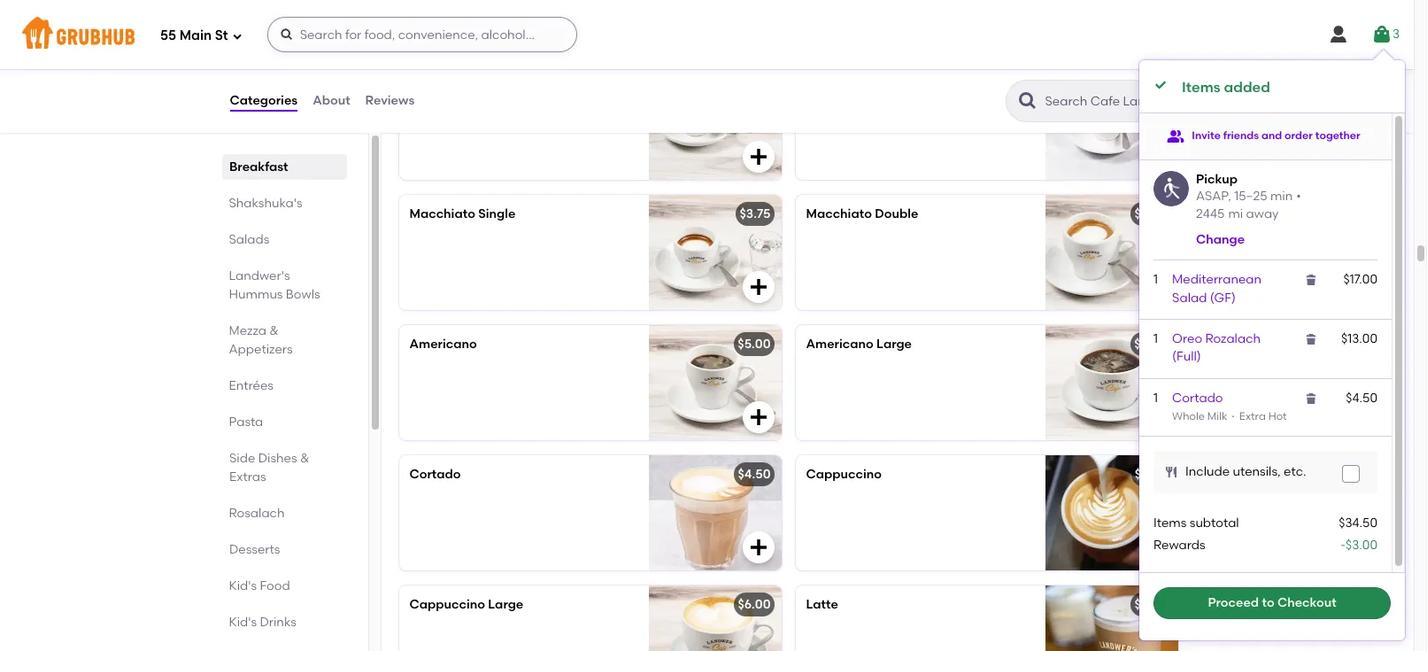 Task type: locate. For each thing, give the bounding box(es) containing it.
2 horizontal spatial $4.50
[[1347, 390, 1378, 405]]

side dishes & extras
[[229, 451, 309, 485]]

kid's for kid's drinks
[[229, 615, 257, 630]]

1 horizontal spatial $5.00
[[1135, 337, 1168, 352]]

etc.
[[1284, 464, 1307, 479]]

cortado link
[[1173, 390, 1224, 405]]

1 horizontal spatial $4.50
[[1135, 206, 1168, 221]]

1 vertical spatial $4.50
[[1347, 390, 1378, 405]]

1 vertical spatial 1
[[1154, 331, 1159, 346]]

svg image left 3 button
[[1329, 24, 1350, 45]]

0 horizontal spatial americano
[[410, 337, 477, 352]]

1 vertical spatial cappuccino
[[410, 597, 485, 612]]

svg image inside 3 button
[[1372, 24, 1393, 45]]

1 left oreo
[[1154, 331, 1159, 346]]

55
[[160, 27, 176, 43]]

espresso double image
[[1046, 65, 1179, 180]]

pickup asap, 15–25 min • 2445 mi away
[[1197, 171, 1302, 222]]

0 horizontal spatial $4.50
[[738, 467, 771, 482]]

1 $6.00 from the left
[[738, 597, 771, 612]]

large for americano large
[[877, 337, 912, 352]]

kid's left drinks
[[229, 615, 257, 630]]

invite
[[1193, 129, 1221, 142]]

to
[[1263, 595, 1275, 610]]

invite friends and order together button
[[1168, 120, 1361, 152]]

1 kid's from the top
[[229, 578, 257, 593]]

svg image up '$3.75'
[[748, 146, 769, 167]]

0 vertical spatial cortado
[[1173, 390, 1224, 405]]

entrées tab
[[229, 376, 340, 395]]

mezza & appetizers
[[229, 323, 293, 357]]

1
[[1154, 272, 1159, 287], [1154, 331, 1159, 346], [1154, 390, 1159, 405]]

1 horizontal spatial &
[[300, 451, 309, 466]]

st
[[215, 27, 228, 43]]

macchiato left single
[[410, 206, 476, 221]]

items
[[1182, 79, 1221, 96], [1154, 516, 1187, 531]]

2 vertical spatial 1
[[1154, 390, 1159, 405]]

1 vertical spatial &
[[300, 451, 309, 466]]

0 vertical spatial large
[[877, 337, 912, 352]]

&
[[270, 323, 279, 338], [300, 451, 309, 466]]

1 vertical spatial items
[[1154, 516, 1187, 531]]

single
[[479, 206, 516, 221]]

kid's
[[229, 578, 257, 593], [229, 615, 257, 630]]

& up the appetizers
[[270, 323, 279, 338]]

1 $5.00 from the left
[[738, 337, 771, 352]]

cortado
[[1173, 390, 1224, 405], [410, 467, 461, 482]]

1 vertical spatial kid's
[[229, 615, 257, 630]]

0 vertical spatial $4.50
[[1135, 206, 1168, 221]]

$34.50
[[1339, 516, 1378, 531]]

3 1 from the top
[[1154, 390, 1159, 405]]

(full)
[[1173, 349, 1202, 364]]

change button
[[1197, 231, 1245, 249]]

-
[[1341, 537, 1346, 552]]

1 for oreo
[[1154, 331, 1159, 346]]

$6.00 left latte
[[738, 597, 771, 612]]

1 horizontal spatial cappuccino
[[806, 467, 882, 482]]

milk
[[1208, 410, 1228, 422]]

$17.00
[[1344, 272, 1378, 287]]

& right dishes at the left of page
[[300, 451, 309, 466]]

2 $5.00 from the left
[[1135, 337, 1168, 352]]

salads tab
[[229, 230, 340, 249]]

$3.00
[[1346, 537, 1378, 552]]

$5.50
[[1135, 467, 1168, 482]]

subtotal
[[1190, 516, 1240, 531]]

svg image right st
[[232, 31, 242, 41]]

0 vertical spatial &
[[270, 323, 279, 338]]

1 left cortado link
[[1154, 390, 1159, 405]]

items left added
[[1182, 79, 1221, 96]]

large
[[877, 337, 912, 352], [488, 597, 524, 612]]

pasta tab
[[229, 413, 340, 431]]

svg image
[[1372, 24, 1393, 45], [280, 27, 294, 42], [1154, 78, 1168, 92], [1305, 273, 1319, 287], [748, 276, 769, 298], [748, 407, 769, 428], [1165, 465, 1179, 479]]

$4.50 inside items added tooltip
[[1347, 390, 1378, 405]]

$4.00 button
[[796, 65, 1179, 180]]

breakfast
[[229, 159, 288, 174]]

hummus
[[229, 287, 283, 302]]

mi
[[1229, 207, 1244, 222]]

1 horizontal spatial cortado
[[1173, 390, 1224, 405]]

kid's drinks tab
[[229, 613, 340, 632]]

$13.00
[[1342, 331, 1378, 346]]

about
[[313, 93, 350, 108]]

items for items added
[[1182, 79, 1221, 96]]

& inside side dishes & extras
[[300, 451, 309, 466]]

0 vertical spatial kid's
[[229, 578, 257, 593]]

kid's food tab
[[229, 577, 340, 595]]

double
[[875, 206, 919, 221]]

pickup
[[1197, 171, 1238, 186]]

$6.00
[[738, 597, 771, 612], [1135, 597, 1168, 612]]

kid's for kid's food
[[229, 578, 257, 593]]

change
[[1197, 232, 1245, 247]]

mediterranean
[[1173, 272, 1262, 287]]

oreo rozalach (full)
[[1173, 331, 1261, 364]]

dishes
[[258, 451, 297, 466]]

categories button
[[229, 69, 299, 133]]

svg image
[[1329, 24, 1350, 45], [232, 31, 242, 41], [748, 146, 769, 167], [1145, 146, 1166, 167], [1145, 276, 1166, 298], [1305, 332, 1319, 346], [1305, 391, 1319, 405], [1346, 469, 1357, 479], [748, 537, 769, 558], [1145, 537, 1166, 558]]

1 horizontal spatial $6.00
[[1135, 597, 1168, 612]]

1 horizontal spatial large
[[877, 337, 912, 352]]

cortado inside items added tooltip
[[1173, 390, 1224, 405]]

mediterranean salad (gf)
[[1173, 272, 1262, 305]]

0 vertical spatial items
[[1182, 79, 1221, 96]]

coffee,
[[395, 23, 464, 45]]

1 macchiato from the left
[[410, 206, 476, 221]]

americano image
[[649, 325, 782, 440]]

0 horizontal spatial $5.00
[[738, 337, 771, 352]]

0 vertical spatial 1
[[1154, 272, 1159, 287]]

macchiato
[[410, 206, 476, 221], [806, 206, 872, 221]]

0 horizontal spatial macchiato
[[410, 206, 476, 221]]

1 left mediterranean
[[1154, 272, 1159, 287]]

& inside mezza & appetizers
[[270, 323, 279, 338]]

rozalach
[[1206, 331, 1261, 346]]

macchiato single
[[410, 206, 516, 221]]

food
[[260, 578, 290, 593]]

espresso single image
[[649, 65, 782, 180]]

salad
[[1173, 290, 1208, 305]]

kid's left food
[[229, 578, 257, 593]]

1 vertical spatial large
[[488, 597, 524, 612]]

rosalach tab
[[229, 504, 340, 523]]

2 1 from the top
[[1154, 331, 1159, 346]]

0 horizontal spatial cortado
[[410, 467, 461, 482]]

salads
[[229, 232, 270, 247]]

0 horizontal spatial large
[[488, 597, 524, 612]]

order
[[1285, 129, 1313, 142]]

0 vertical spatial cappuccino
[[806, 467, 882, 482]]

items up rewards
[[1154, 516, 1187, 531]]

cappuccino large image
[[649, 586, 782, 651]]

2 $6.00 from the left
[[1135, 597, 1168, 612]]

latte image
[[1046, 586, 1179, 651]]

$4.50 for macchiato double
[[1135, 206, 1168, 221]]

Search Cafe Landwer search field
[[1044, 93, 1179, 110]]

2 kid's from the top
[[229, 615, 257, 630]]

cappuccino
[[806, 467, 882, 482], [410, 597, 485, 612]]

svg image up 'cappuccino large' image
[[748, 537, 769, 558]]

away
[[1247, 207, 1279, 222]]

cappuccino large
[[410, 597, 524, 612]]

$6.00 down rewards
[[1135, 597, 1168, 612]]

bowls
[[286, 287, 320, 302]]

2 macchiato from the left
[[806, 206, 872, 221]]

0 horizontal spatial $6.00
[[738, 597, 771, 612]]

Search for food, convenience, alcohol... search field
[[267, 17, 577, 52]]

proceed
[[1209, 595, 1260, 610]]

added
[[1225, 79, 1271, 96]]

1 americano from the left
[[410, 337, 477, 352]]

macchiato left double
[[806, 206, 872, 221]]

large for cappuccino large
[[488, 597, 524, 612]]

desserts tab
[[229, 540, 340, 559]]

macchiato double
[[806, 206, 919, 221]]

macchiato double image
[[1046, 195, 1179, 310]]

coffee, etc
[[395, 23, 499, 45]]

svg image up "$34.50" on the bottom of page
[[1346, 469, 1357, 479]]

0 horizontal spatial &
[[270, 323, 279, 338]]

2 vertical spatial $4.50
[[738, 467, 771, 482]]

svg image left '$13.00'
[[1305, 332, 1319, 346]]

desserts
[[229, 542, 280, 557]]

min
[[1271, 189, 1294, 204]]

svg image left "salad" on the top
[[1145, 276, 1166, 298]]

0 horizontal spatial cappuccino
[[410, 597, 485, 612]]

1 horizontal spatial americano
[[806, 337, 874, 352]]

breakfast tab
[[229, 158, 340, 176]]

cappuccino for cappuccino
[[806, 467, 882, 482]]

2 americano from the left
[[806, 337, 874, 352]]

1 horizontal spatial macchiato
[[806, 206, 872, 221]]

1 1 from the top
[[1154, 272, 1159, 287]]

oreo rozalach (full) link
[[1173, 331, 1261, 364]]

$6.00 for cappuccino large
[[738, 597, 771, 612]]

americano
[[410, 337, 477, 352], [806, 337, 874, 352]]



Task type: describe. For each thing, give the bounding box(es) containing it.
include utensils, etc.
[[1186, 464, 1307, 479]]

-$3.00
[[1341, 537, 1378, 552]]

hot
[[1269, 410, 1288, 422]]

extra
[[1240, 410, 1266, 422]]

proceed to checkout button
[[1154, 587, 1392, 619]]

1 for mediterranean
[[1154, 272, 1159, 287]]

reviews button
[[365, 69, 416, 133]]

$5.00 for americano
[[738, 337, 771, 352]]

rewards
[[1154, 537, 1206, 552]]

$4.50 for cortado
[[738, 467, 771, 482]]

utensils,
[[1233, 464, 1281, 479]]

kid's drinks
[[229, 615, 297, 630]]

items subtotal
[[1154, 516, 1240, 531]]

pickup icon image
[[1154, 171, 1190, 206]]

latte
[[806, 597, 839, 612]]

people icon image
[[1168, 127, 1185, 145]]

americano for americano large
[[806, 337, 874, 352]]

main
[[179, 27, 212, 43]]

items added
[[1182, 79, 1271, 96]]

categories
[[230, 93, 298, 108]]

cappuccino image
[[1046, 455, 1179, 570]]

mezza & appetizers tab
[[229, 322, 340, 359]]

55 main st
[[160, 27, 228, 43]]

2445
[[1197, 207, 1225, 222]]

15–25
[[1235, 189, 1268, 204]]

friends
[[1224, 129, 1260, 142]]

shakshuka's tab
[[229, 194, 340, 213]]

together
[[1316, 129, 1361, 142]]

svg image down items subtotal
[[1145, 537, 1166, 558]]

mediterranean salad (gf) link
[[1173, 272, 1262, 305]]

americano for americano
[[410, 337, 477, 352]]

$5.00 for americano large
[[1135, 337, 1168, 352]]

main navigation navigation
[[0, 0, 1415, 69]]

items for items subtotal
[[1154, 516, 1187, 531]]

cappuccino for cappuccino large
[[410, 597, 485, 612]]

∙
[[1231, 410, 1237, 422]]

whole
[[1173, 410, 1206, 422]]

1 vertical spatial cortado
[[410, 467, 461, 482]]

$3.75
[[740, 206, 771, 221]]

cortado image
[[649, 455, 782, 570]]

side
[[229, 451, 255, 466]]

about button
[[312, 69, 351, 133]]

drinks
[[260, 615, 297, 630]]

extras
[[229, 469, 266, 485]]

$6.00 for latte
[[1135, 597, 1168, 612]]

3
[[1393, 26, 1400, 41]]

landwer's hummus bowls tab
[[229, 267, 340, 304]]

asap,
[[1197, 189, 1232, 204]]

$4.00
[[1135, 76, 1168, 91]]

kid's food
[[229, 578, 290, 593]]

and
[[1262, 129, 1283, 142]]

side dishes & extras tab
[[229, 449, 340, 486]]

pasta
[[229, 415, 263, 430]]

svg image up "etc."
[[1305, 391, 1319, 405]]

landwer's hummus bowls
[[229, 268, 320, 302]]

items added tooltip
[[1140, 50, 1406, 640]]

include
[[1186, 464, 1230, 479]]

landwer's
[[229, 268, 290, 283]]

americano large
[[806, 337, 912, 352]]

oreo
[[1173, 331, 1203, 346]]

svg image up pickup icon
[[1145, 146, 1166, 167]]

invite friends and order together
[[1193, 129, 1361, 142]]

macchiato single image
[[649, 195, 782, 310]]

3 button
[[1372, 19, 1400, 50]]

macchiato for macchiato single
[[410, 206, 476, 221]]

reviews
[[365, 93, 415, 108]]

rosalach
[[229, 506, 285, 521]]

entrées
[[229, 378, 274, 393]]

shakshuka's
[[229, 196, 303, 211]]

macchiato for macchiato double
[[806, 206, 872, 221]]

proceed to checkout
[[1209, 595, 1337, 610]]

whole milk ∙ extra hot
[[1173, 410, 1288, 422]]

•
[[1297, 189, 1302, 204]]

checkout
[[1278, 595, 1337, 610]]

appetizers
[[229, 342, 293, 357]]

etc
[[469, 23, 499, 45]]

(gf)
[[1211, 290, 1237, 305]]

mezza
[[229, 323, 267, 338]]

search icon image
[[1017, 90, 1039, 112]]

americano large image
[[1046, 325, 1179, 440]]



Task type: vqa. For each thing, say whether or not it's contained in the screenshot.
1st Shot from right
no



